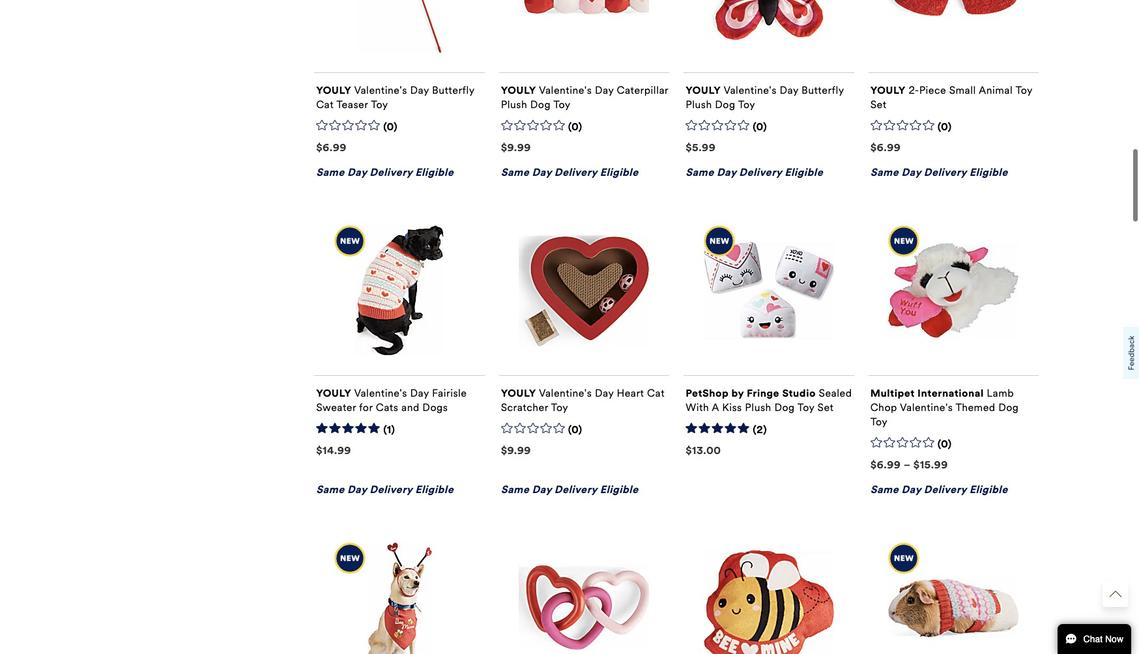 Task type: vqa. For each thing, say whether or not it's contained in the screenshot.


Task type: describe. For each thing, give the bounding box(es) containing it.
small
[[949, 81, 976, 94]]

animal
[[979, 81, 1013, 94]]

and
[[402, 399, 420, 411]]

2-
[[909, 81, 919, 94]]

(0) for valentine's day butterfly cat teaser toy
[[383, 118, 398, 130]]

sealed
[[819, 384, 852, 397]]

delivery for valentine's day butterfly plush dog toy
[[739, 163, 782, 176]]

cat for valentine's day butterfly cat teaser toy
[[316, 96, 334, 108]]

by
[[732, 384, 744, 397]]

youly for valentine's day fairisle sweater for cats and dogs
[[316, 384, 352, 397]]

same for valentine's day butterfly plush dog toy
[[686, 163, 714, 176]]

(0) for valentine's day caterpillar plush dog toy
[[568, 118, 583, 130]]

delivery for valentine's day fairisle sweater for cats and dogs
[[370, 481, 413, 493]]

piece
[[919, 81, 946, 94]]

2-piece small animal toy set
[[871, 81, 1033, 108]]

scroll to top image
[[1110, 589, 1122, 600]]

toy for valentine's day butterfly cat teaser toy
[[371, 96, 388, 108]]

day inside valentine's day fairisle sweater for cats and dogs
[[410, 384, 429, 397]]

day inside valentine's day heart cat scratcher toy
[[595, 384, 614, 397]]

eligible for valentine's day heart cat scratcher toy
[[600, 481, 639, 493]]

delivery for valentine's day butterfly cat teaser toy
[[370, 163, 413, 176]]

$14.99
[[316, 442, 351, 454]]

eligible for valentine's day butterfly cat teaser toy
[[415, 163, 454, 176]]

chop
[[871, 399, 897, 411]]

(0) for valentine's day butterfly plush dog toy
[[753, 118, 767, 130]]

dog for valentine's day caterpillar plush dog toy
[[530, 96, 551, 108]]

scratcher
[[501, 399, 548, 411]]

valentine's for valentine's day butterfly plush dog toy
[[724, 81, 777, 94]]

petshop by fringe studio
[[686, 384, 816, 397]]

(0) for lamb chop valentine's themed dog toy
[[938, 435, 952, 448]]

2 reviews element
[[753, 421, 767, 435]]

heart
[[617, 384, 644, 397]]

cats
[[376, 399, 399, 411]]

day inside valentine's day caterpillar plush dog toy
[[595, 81, 614, 94]]

same for valentine's day butterfly cat teaser toy
[[316, 163, 345, 176]]

styled arrow button link
[[1103, 581, 1129, 607]]

sealed with a kiss plush dog toy set
[[686, 384, 852, 411]]

same day delivery eligible for valentine's day fairisle sweater for cats and dogs
[[316, 481, 454, 493]]

same day delivery eligible for valentine's day caterpillar plush dog toy
[[501, 163, 639, 176]]

cat for valentine's day heart cat scratcher toy
[[647, 384, 665, 397]]

same for valentine's day heart cat scratcher toy
[[501, 481, 529, 493]]

delivery for valentine's day caterpillar plush dog toy
[[555, 163, 597, 176]]

$6.99 for valentine's day butterfly cat teaser toy
[[316, 139, 347, 151]]

valentine's day fairisle sweater for cats and dogs
[[316, 384, 467, 411]]

dogs
[[423, 399, 448, 411]]

for
[[359, 399, 373, 411]]

same day delivery eligible for 2-piece small animal toy set
[[871, 163, 1008, 176]]

a
[[712, 399, 719, 411]]

0 reviews element for valentine's day caterpillar plush dog toy
[[568, 118, 583, 132]]

lamb chop valentine's themed dog toy
[[871, 384, 1019, 426]]

0 reviews element for 2-piece small animal toy set
[[938, 118, 952, 132]]

toy for valentine's day caterpillar plush dog toy
[[553, 96, 571, 108]]

$5.99
[[686, 139, 716, 151]]

1 review element
[[383, 421, 395, 435]]

toy inside sealed with a kiss plush dog toy set
[[798, 399, 815, 411]]

studio
[[782, 384, 816, 397]]

dog inside sealed with a kiss plush dog toy set
[[775, 399, 795, 411]]

(1)
[[383, 421, 395, 433]]

plush for valentine's day butterfly plush dog toy
[[686, 96, 712, 108]]

0 reviews element for lamb chop valentine's themed dog toy
[[938, 435, 952, 449]]

$6.99 – $15.99
[[871, 456, 948, 469]]

(0) for valentine's day heart cat scratcher toy
[[568, 421, 583, 433]]

youly for valentine's day caterpillar plush dog toy
[[501, 81, 536, 94]]

dog for valentine's day butterfly plush dog toy
[[715, 96, 736, 108]]

eligible for lamb chop valentine's themed dog toy
[[970, 481, 1008, 493]]

$13.00
[[686, 442, 721, 454]]

plush for valentine's day caterpillar plush dog toy
[[501, 96, 527, 108]]

petshop
[[686, 384, 729, 397]]

fringe
[[747, 384, 780, 397]]

with
[[686, 399, 709, 411]]

themed
[[956, 399, 996, 411]]

youly for 2-piece small animal toy set
[[871, 81, 906, 94]]

0 reviews element for valentine's day heart cat scratcher toy
[[568, 421, 583, 435]]

$9.99 for scratcher
[[501, 442, 531, 454]]

youly for valentine's day heart cat scratcher toy
[[501, 384, 536, 397]]

same for 2-piece small animal toy set
[[871, 163, 899, 176]]

valentine's day butterfly cat teaser toy
[[316, 81, 475, 108]]

eligible for 2-piece small animal toy set
[[970, 163, 1008, 176]]

valentine's for valentine's day butterfly cat teaser toy
[[354, 81, 407, 94]]

teaser
[[337, 96, 368, 108]]



Task type: locate. For each thing, give the bounding box(es) containing it.
valentine's inside valentine's day caterpillar plush dog toy
[[539, 81, 592, 94]]

valentine's day butterfly plush dog toy
[[686, 81, 844, 108]]

toy inside valentine's day heart cat scratcher toy
[[551, 399, 568, 411]]

2 $9.99 from the top
[[501, 442, 531, 454]]

youly
[[316, 81, 352, 94], [501, 81, 536, 94], [686, 81, 721, 94], [871, 81, 906, 94], [316, 384, 352, 397], [501, 384, 536, 397]]

delivery for valentine's day heart cat scratcher toy
[[555, 481, 597, 493]]

1 vertical spatial set
[[818, 399, 834, 411]]

(0) down "valentine's day butterfly cat teaser toy"
[[383, 118, 398, 130]]

youly for valentine's day butterfly plush dog toy
[[686, 81, 721, 94]]

(0) down valentine's day caterpillar plush dog toy
[[568, 118, 583, 130]]

same for lamb chop valentine's themed dog toy
[[871, 481, 899, 493]]

eligible for valentine's day butterfly plush dog toy
[[785, 163, 823, 176]]

0 reviews element
[[383, 118, 398, 132], [568, 118, 583, 132], [753, 118, 767, 132], [938, 118, 952, 132], [568, 421, 583, 435], [938, 435, 952, 449]]

same day delivery eligible
[[316, 163, 454, 176], [501, 163, 639, 176], [686, 163, 823, 176], [871, 163, 1008, 176], [316, 481, 454, 493], [501, 481, 639, 493], [871, 481, 1008, 493]]

$9.99 for dog
[[501, 139, 531, 151]]

valentine's for valentine's day caterpillar plush dog toy
[[539, 81, 592, 94]]

$6.99
[[316, 139, 347, 151], [871, 139, 901, 151], [871, 456, 901, 469]]

1 vertical spatial $9.99
[[501, 442, 531, 454]]

valentine's for valentine's day heart cat scratcher toy
[[539, 384, 592, 397]]

(0)
[[383, 118, 398, 130], [568, 118, 583, 130], [753, 118, 767, 130], [938, 118, 952, 130], [568, 421, 583, 433], [938, 435, 952, 448]]

$9.99
[[501, 139, 531, 151], [501, 442, 531, 454]]

plush inside valentine's day caterpillar plush dog toy
[[501, 96, 527, 108]]

cat right heart
[[647, 384, 665, 397]]

delivery for 2-piece small animal toy set
[[924, 163, 967, 176]]

dog inside valentine's day butterfly plush dog toy
[[715, 96, 736, 108]]

dog inside lamb chop valentine's themed dog toy
[[999, 399, 1019, 411]]

toy inside "valentine's day butterfly cat teaser toy"
[[371, 96, 388, 108]]

set inside 2-piece small animal toy set
[[871, 96, 887, 108]]

same for valentine's day fairisle sweater for cats and dogs
[[316, 481, 345, 493]]

delivery
[[370, 163, 413, 176], [555, 163, 597, 176], [739, 163, 782, 176], [924, 163, 967, 176], [370, 481, 413, 493], [555, 481, 597, 493], [924, 481, 967, 493]]

$6.99 for 2-piece small animal toy set
[[871, 139, 901, 151]]

toy inside valentine's day butterfly plush dog toy
[[738, 96, 756, 108]]

toy inside valentine's day caterpillar plush dog toy
[[553, 96, 571, 108]]

kiss
[[722, 399, 742, 411]]

multipet
[[871, 384, 915, 397]]

toy inside lamb chop valentine's themed dog toy
[[871, 413, 888, 426]]

0 reviews element down "valentine's day butterfly cat teaser toy"
[[383, 118, 398, 132]]

1 vertical spatial cat
[[647, 384, 665, 397]]

eligible for valentine's day caterpillar plush dog toy
[[600, 163, 639, 176]]

toy for lamb chop valentine's themed dog toy
[[871, 413, 888, 426]]

1 $9.99 from the top
[[501, 139, 531, 151]]

0 vertical spatial set
[[871, 96, 887, 108]]

valentine's for valentine's day fairisle sweater for cats and dogs
[[354, 384, 407, 397]]

toy
[[1016, 81, 1033, 94], [371, 96, 388, 108], [553, 96, 571, 108], [738, 96, 756, 108], [551, 399, 568, 411], [798, 399, 815, 411], [871, 413, 888, 426]]

cat inside valentine's day heart cat scratcher toy
[[647, 384, 665, 397]]

day inside valentine's day butterfly plush dog toy
[[780, 81, 799, 94]]

fairisle
[[432, 384, 467, 397]]

1 horizontal spatial plush
[[686, 96, 712, 108]]

valentine's day caterpillar plush dog toy
[[501, 81, 669, 108]]

set
[[871, 96, 887, 108], [818, 399, 834, 411]]

0 reviews element down valentine's day caterpillar plush dog toy
[[568, 118, 583, 132]]

valentine's inside valentine's day heart cat scratcher toy
[[539, 384, 592, 397]]

toy inside 2-piece small animal toy set
[[1016, 81, 1033, 94]]

valentine's inside lamb chop valentine's themed dog toy
[[900, 399, 953, 411]]

same day delivery eligible for lamb chop valentine's themed dog toy
[[871, 481, 1008, 493]]

$15.99
[[914, 456, 948, 469]]

set inside sealed with a kiss plush dog toy set
[[818, 399, 834, 411]]

same
[[316, 163, 345, 176], [501, 163, 529, 176], [686, 163, 714, 176], [871, 163, 899, 176], [316, 481, 345, 493], [501, 481, 529, 493], [871, 481, 899, 493]]

0 reviews element for valentine's day butterfly plush dog toy
[[753, 118, 767, 132]]

(0) down valentine's day heart cat scratcher toy
[[568, 421, 583, 433]]

plush
[[501, 96, 527, 108], [686, 96, 712, 108], [745, 399, 772, 411]]

valentine's
[[354, 81, 407, 94], [539, 81, 592, 94], [724, 81, 777, 94], [354, 384, 407, 397], [539, 384, 592, 397], [900, 399, 953, 411]]

day inside "valentine's day butterfly cat teaser toy"
[[410, 81, 429, 94]]

multipet international
[[871, 384, 984, 397]]

eligible
[[415, 163, 454, 176], [600, 163, 639, 176], [785, 163, 823, 176], [970, 163, 1008, 176], [415, 481, 454, 493], [600, 481, 639, 493], [970, 481, 1008, 493]]

(0) for 2-piece small animal toy set
[[938, 118, 952, 130]]

same day delivery eligible for valentine's day heart cat scratcher toy
[[501, 481, 639, 493]]

0 horizontal spatial butterfly
[[432, 81, 475, 94]]

0 reviews element up $15.99 at the right bottom
[[938, 435, 952, 449]]

butterfly for valentine's day butterfly cat teaser toy
[[432, 81, 475, 94]]

1 horizontal spatial set
[[871, 96, 887, 108]]

–
[[904, 456, 911, 469]]

eligible for valentine's day fairisle sweater for cats and dogs
[[415, 481, 454, 493]]

plush inside valentine's day butterfly plush dog toy
[[686, 96, 712, 108]]

0 vertical spatial $9.99
[[501, 139, 531, 151]]

dog for lamb chop valentine's themed dog toy
[[999, 399, 1019, 411]]

(0) down valentine's day butterfly plush dog toy at the right
[[753, 118, 767, 130]]

sweater
[[316, 399, 356, 411]]

valentine's inside "valentine's day butterfly cat teaser toy"
[[354, 81, 407, 94]]

dog
[[530, 96, 551, 108], [715, 96, 736, 108], [775, 399, 795, 411], [999, 399, 1019, 411]]

0 horizontal spatial cat
[[316, 96, 334, 108]]

1 butterfly from the left
[[432, 81, 475, 94]]

1 horizontal spatial cat
[[647, 384, 665, 397]]

day
[[410, 81, 429, 94], [595, 81, 614, 94], [780, 81, 799, 94], [347, 163, 367, 176], [532, 163, 552, 176], [717, 163, 737, 176], [902, 163, 921, 176], [410, 384, 429, 397], [595, 384, 614, 397], [347, 481, 367, 493], [532, 481, 552, 493], [902, 481, 921, 493]]

cat left teaser
[[316, 96, 334, 108]]

dog inside valentine's day caterpillar plush dog toy
[[530, 96, 551, 108]]

caterpillar
[[617, 81, 669, 94]]

valentine's day heart cat scratcher toy
[[501, 384, 665, 411]]

0 reviews element down 2-piece small animal toy set
[[938, 118, 952, 132]]

2 butterfly from the left
[[802, 81, 844, 94]]

same for valentine's day caterpillar plush dog toy
[[501, 163, 529, 176]]

(2)
[[753, 421, 767, 433]]

(0) down 2-piece small animal toy set
[[938, 118, 952, 130]]

butterfly
[[432, 81, 475, 94], [802, 81, 844, 94]]

2 horizontal spatial plush
[[745, 399, 772, 411]]

0 horizontal spatial set
[[818, 399, 834, 411]]

0 reviews element down valentine's day heart cat scratcher toy
[[568, 421, 583, 435]]

same day delivery eligible for valentine's day butterfly cat teaser toy
[[316, 163, 454, 176]]

butterfly inside "valentine's day butterfly cat teaser toy"
[[432, 81, 475, 94]]

valentine's inside valentine's day fairisle sweater for cats and dogs
[[354, 384, 407, 397]]

cat inside "valentine's day butterfly cat teaser toy"
[[316, 96, 334, 108]]

international
[[918, 384, 984, 397]]

0 reviews element for valentine's day butterfly cat teaser toy
[[383, 118, 398, 132]]

toy for valentine's day butterfly plush dog toy
[[738, 96, 756, 108]]

valentine's inside valentine's day butterfly plush dog toy
[[724, 81, 777, 94]]

same day delivery eligible for valentine's day butterfly plush dog toy
[[686, 163, 823, 176]]

(0) up $15.99 at the right bottom
[[938, 435, 952, 448]]

0 vertical spatial cat
[[316, 96, 334, 108]]

plush inside sealed with a kiss plush dog toy set
[[745, 399, 772, 411]]

0 reviews element down valentine's day butterfly plush dog toy at the right
[[753, 118, 767, 132]]

butterfly for valentine's day butterfly plush dog toy
[[802, 81, 844, 94]]

1 horizontal spatial butterfly
[[802, 81, 844, 94]]

toy for valentine's day heart cat scratcher toy
[[551, 399, 568, 411]]

delivery for lamb chop valentine's themed dog toy
[[924, 481, 967, 493]]

0 horizontal spatial plush
[[501, 96, 527, 108]]

butterfly inside valentine's day butterfly plush dog toy
[[802, 81, 844, 94]]

youly for valentine's day butterfly cat teaser toy
[[316, 81, 352, 94]]

lamb
[[987, 384, 1014, 397]]

cat
[[316, 96, 334, 108], [647, 384, 665, 397]]

from $6.99 up to $15.99 element
[[871, 456, 948, 469]]



